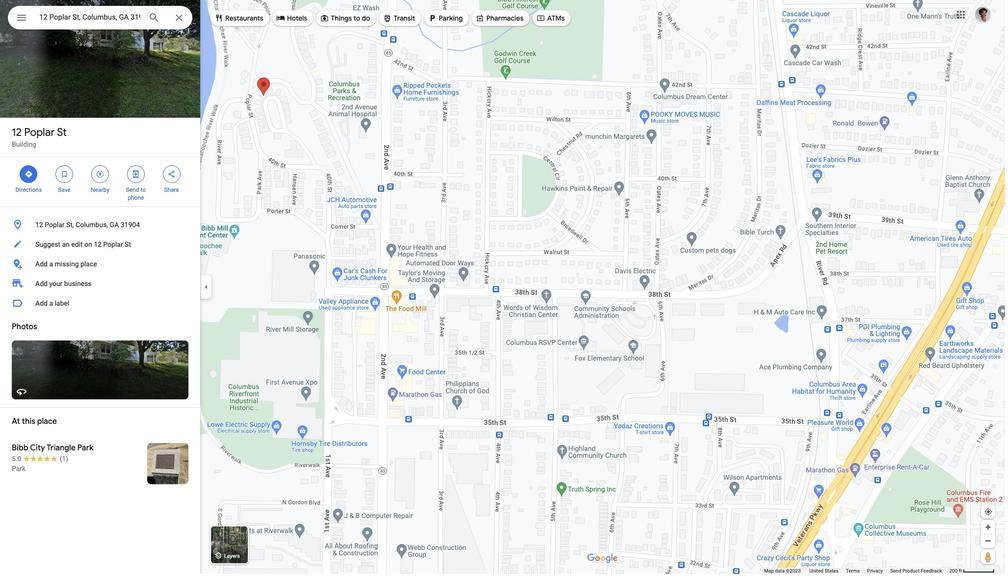 Task type: locate. For each thing, give the bounding box(es) containing it.
a left label
[[49, 300, 53, 307]]


[[24, 169, 33, 180]]

united states button
[[810, 568, 839, 575]]

add for add a missing place
[[35, 260, 48, 268]]

product
[[903, 569, 920, 574]]

1 horizontal spatial to
[[354, 14, 360, 23]]

1 vertical spatial poplar
[[45, 221, 65, 229]]

nearby
[[91, 187, 109, 194]]

12 poplar st main content
[[0, 0, 200, 575]]

12 up the suggest
[[35, 221, 43, 229]]

park
[[77, 444, 94, 453], [12, 465, 26, 473]]


[[96, 169, 105, 180]]

footer inside google maps element
[[765, 568, 950, 575]]

12 up building
[[12, 126, 22, 139]]

12 right on
[[94, 241, 102, 249]]

1 vertical spatial st
[[125, 241, 131, 249]]

map
[[765, 569, 774, 574]]

footer containing map data ©2023
[[765, 568, 950, 575]]

5.0
[[12, 455, 21, 463]]

12 inside button
[[35, 221, 43, 229]]

park right triangle
[[77, 444, 94, 453]]

2 vertical spatial poplar
[[103, 241, 123, 249]]

add down the suggest
[[35, 260, 48, 268]]

st
[[57, 126, 67, 139], [125, 241, 131, 249]]

share
[[164, 187, 179, 194]]

send
[[126, 187, 139, 194], [891, 569, 902, 574]]

a left missing
[[49, 260, 53, 268]]

2 horizontal spatial 12
[[94, 241, 102, 249]]

your
[[49, 280, 63, 288]]

united
[[810, 569, 824, 574]]

send up phone
[[126, 187, 139, 194]]

0 vertical spatial send
[[126, 187, 139, 194]]

poplar left st,
[[45, 221, 65, 229]]

hotels
[[287, 14, 308, 23]]

st down the 31904
[[125, 241, 131, 249]]

2 vertical spatial add
[[35, 300, 48, 307]]

poplar up building
[[24, 126, 55, 139]]

2 a from the top
[[49, 300, 53, 307]]

1 horizontal spatial 12
[[35, 221, 43, 229]]

send left the "product"
[[891, 569, 902, 574]]

poplar inside 12 poplar st building
[[24, 126, 55, 139]]

suggest an edit on 12 poplar st
[[35, 241, 131, 249]]

0 horizontal spatial st
[[57, 126, 67, 139]]

0 vertical spatial st
[[57, 126, 67, 139]]

5.0 stars 1 reviews image
[[12, 454, 68, 464]]

1 add from the top
[[35, 260, 48, 268]]

st up 
[[57, 126, 67, 139]]

zoom out image
[[985, 538, 993, 545]]

place down on
[[81, 260, 97, 268]]

1 horizontal spatial send
[[891, 569, 902, 574]]

actions for 12 poplar st region
[[0, 158, 200, 207]]

poplar down ga
[[103, 241, 123, 249]]

to
[[354, 14, 360, 23], [141, 187, 146, 194]]

columbus,
[[76, 221, 108, 229]]

0 vertical spatial a
[[49, 260, 53, 268]]

0 vertical spatial place
[[81, 260, 97, 268]]


[[16, 11, 28, 25]]

footer
[[765, 568, 950, 575]]

0 horizontal spatial to
[[141, 187, 146, 194]]

1 a from the top
[[49, 260, 53, 268]]

12 poplar st, columbus, ga 31904 button
[[0, 215, 200, 235]]

2 vertical spatial 12
[[94, 241, 102, 249]]

united states
[[810, 569, 839, 574]]

1 horizontal spatial place
[[81, 260, 97, 268]]

place
[[81, 260, 97, 268], [37, 417, 57, 427]]

to left do
[[354, 14, 360, 23]]

label
[[55, 300, 69, 307]]

a
[[49, 260, 53, 268], [49, 300, 53, 307]]

a inside button
[[49, 300, 53, 307]]

bibb
[[12, 444, 28, 453]]

12 for st,
[[35, 221, 43, 229]]

2 add from the top
[[35, 280, 48, 288]]

add left label
[[35, 300, 48, 307]]

31904
[[121, 221, 140, 229]]

a inside button
[[49, 260, 53, 268]]

send inside send product feedback button
[[891, 569, 902, 574]]

ga
[[110, 221, 119, 229]]

0 vertical spatial poplar
[[24, 126, 55, 139]]

to up phone
[[141, 187, 146, 194]]

0 vertical spatial add
[[35, 260, 48, 268]]


[[383, 13, 392, 24]]

send inside send to phone
[[126, 187, 139, 194]]

0 vertical spatial 12
[[12, 126, 22, 139]]

add inside button
[[35, 300, 48, 307]]

collapse side panel image
[[201, 282, 212, 293]]

©2023
[[787, 569, 801, 574]]

1 vertical spatial to
[[141, 187, 146, 194]]

add inside button
[[35, 260, 48, 268]]

0 horizontal spatial send
[[126, 187, 139, 194]]

None field
[[39, 11, 140, 23]]

privacy
[[868, 569, 884, 574]]

transit
[[394, 14, 416, 23]]

terms button
[[847, 568, 860, 575]]

1 horizontal spatial st
[[125, 241, 131, 249]]


[[537, 13, 546, 24]]

1 vertical spatial send
[[891, 569, 902, 574]]

0 horizontal spatial park
[[12, 465, 26, 473]]


[[167, 169, 176, 180]]

1 vertical spatial add
[[35, 280, 48, 288]]

poplar inside button
[[45, 221, 65, 229]]

atms
[[548, 14, 565, 23]]

to inside send to phone
[[141, 187, 146, 194]]

add a label
[[35, 300, 69, 307]]


[[215, 13, 223, 24]]

states
[[825, 569, 839, 574]]

building
[[12, 140, 36, 148]]

1 vertical spatial a
[[49, 300, 53, 307]]

park down 5.0
[[12, 465, 26, 473]]

0 horizontal spatial 12
[[12, 126, 22, 139]]

add
[[35, 260, 48, 268], [35, 280, 48, 288], [35, 300, 48, 307]]

12 inside 12 poplar st building
[[12, 126, 22, 139]]

send to phone
[[126, 187, 146, 201]]

edit
[[71, 241, 83, 249]]

1 horizontal spatial park
[[77, 444, 94, 453]]

add left your
[[35, 280, 48, 288]]

google maps element
[[0, 0, 1006, 575]]

add a missing place
[[35, 260, 97, 268]]

1 vertical spatial place
[[37, 417, 57, 427]]

200 ft
[[950, 569, 963, 574]]

 button
[[8, 6, 35, 31]]

place right the this
[[37, 417, 57, 427]]

a for missing
[[49, 260, 53, 268]]

to inside  things to do
[[354, 14, 360, 23]]

poplar
[[24, 126, 55, 139], [45, 221, 65, 229], [103, 241, 123, 249]]

(1)
[[60, 455, 68, 463]]

1 vertical spatial 12
[[35, 221, 43, 229]]

3 add from the top
[[35, 300, 48, 307]]

12
[[12, 126, 22, 139], [35, 221, 43, 229], [94, 241, 102, 249]]

layers
[[224, 554, 240, 560]]

0 vertical spatial park
[[77, 444, 94, 453]]

phone
[[128, 194, 144, 201]]

12 for st
[[12, 126, 22, 139]]

bibb city triangle park
[[12, 444, 94, 453]]

0 vertical spatial to
[[354, 14, 360, 23]]

suggest an edit on 12 poplar st button
[[0, 235, 200, 254]]



Task type: describe. For each thing, give the bounding box(es) containing it.
map data ©2023
[[765, 569, 803, 574]]

data
[[776, 569, 785, 574]]

 parking
[[428, 13, 463, 24]]

 hotels
[[276, 13, 308, 24]]

12 poplar st, columbus, ga 31904
[[35, 221, 140, 229]]


[[320, 13, 329, 24]]

 restaurants
[[215, 13, 264, 24]]

 things to do
[[320, 13, 370, 24]]

photos
[[12, 322, 37, 332]]

directions
[[15, 187, 42, 194]]

save
[[58, 187, 71, 194]]

parking
[[439, 14, 463, 23]]

send product feedback button
[[891, 568, 943, 575]]

poplar for st
[[24, 126, 55, 139]]

 atms
[[537, 13, 565, 24]]

terms
[[847, 569, 860, 574]]

an
[[62, 241, 70, 249]]

triangle
[[47, 444, 76, 453]]

200
[[950, 569, 958, 574]]

 pharmacies
[[476, 13, 524, 24]]

 transit
[[383, 13, 416, 24]]

show street view coverage image
[[982, 550, 996, 565]]

add your business link
[[0, 274, 200, 294]]

place inside add a missing place button
[[81, 260, 97, 268]]

a for label
[[49, 300, 53, 307]]

pharmacies
[[487, 14, 524, 23]]

st,
[[66, 221, 74, 229]]

st inside button
[[125, 241, 131, 249]]

1 vertical spatial park
[[12, 465, 26, 473]]

st inside 12 poplar st building
[[57, 126, 67, 139]]


[[428, 13, 437, 24]]

city
[[30, 444, 45, 453]]

 search field
[[8, 6, 193, 31]]

12 inside button
[[94, 241, 102, 249]]


[[132, 169, 140, 180]]

12 poplar st building
[[12, 126, 67, 148]]


[[276, 13, 285, 24]]

zoom in image
[[985, 524, 993, 531]]

do
[[362, 14, 370, 23]]

feedback
[[922, 569, 943, 574]]

12 Poplar St, Columbus, GA 31904 field
[[8, 6, 193, 29]]

send for send to phone
[[126, 187, 139, 194]]

add for add your business
[[35, 280, 48, 288]]

missing
[[55, 260, 79, 268]]

on
[[84, 241, 92, 249]]

ft
[[960, 569, 963, 574]]

200 ft button
[[950, 569, 996, 574]]

none field inside 12 poplar st, columbus, ga 31904 field
[[39, 11, 140, 23]]

things
[[331, 14, 352, 23]]

google account: tariq douglas  
(tariq.douglas@adept.ai) image
[[976, 7, 992, 22]]


[[60, 169, 69, 180]]

restaurants
[[225, 14, 264, 23]]

0 horizontal spatial place
[[37, 417, 57, 427]]

poplar inside button
[[103, 241, 123, 249]]

send product feedback
[[891, 569, 943, 574]]

at this place
[[12, 417, 57, 427]]

add a label button
[[0, 294, 200, 313]]

suggest
[[35, 241, 60, 249]]

add for add a label
[[35, 300, 48, 307]]

add your business
[[35, 280, 92, 288]]


[[476, 13, 485, 24]]

show your location image
[[985, 508, 994, 517]]

poplar for st,
[[45, 221, 65, 229]]

add a missing place button
[[0, 254, 200, 274]]

this
[[22, 417, 35, 427]]

send for send product feedback
[[891, 569, 902, 574]]

privacy button
[[868, 568, 884, 575]]

at
[[12, 417, 20, 427]]

business
[[64, 280, 92, 288]]



Task type: vqa. For each thing, say whether or not it's contained in the screenshot.


